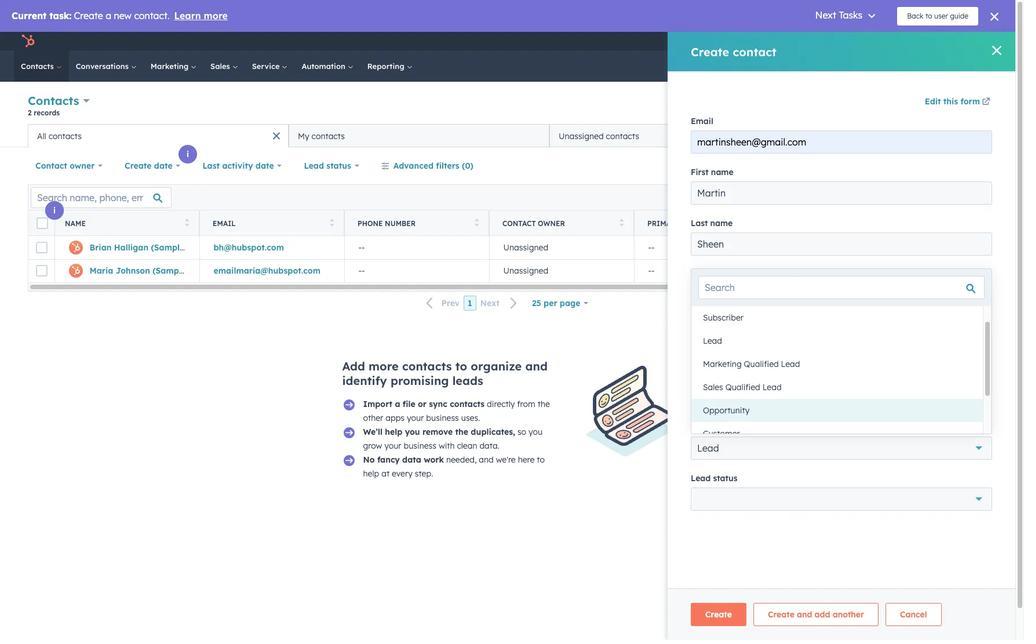 Task type: locate. For each thing, give the bounding box(es) containing it.
contact) down bh@hubspot.com
[[189, 266, 224, 276]]

0 vertical spatial help
[[385, 427, 403, 437]]

directly from the other apps your business uses.
[[363, 399, 550, 423]]

0 vertical spatial unassigned
[[559, 131, 604, 141]]

calling icon image
[[773, 37, 784, 47]]

contact owner
[[35, 161, 95, 171], [503, 219, 565, 228]]

your
[[407, 413, 424, 423], [385, 441, 402, 451]]

all
[[918, 130, 928, 141], [37, 131, 46, 141]]

0 vertical spatial create
[[930, 102, 951, 110]]

0 vertical spatial owner
[[70, 161, 95, 171]]

last activity date button
[[195, 154, 290, 177]]

notifications image
[[861, 37, 871, 48]]

(sample for johnson
[[153, 266, 186, 276]]

business up data
[[404, 441, 437, 451]]

contact) for emailmaria@hubspot.com
[[189, 266, 224, 276]]

1 horizontal spatial date
[[256, 161, 274, 171]]

0 horizontal spatial create
[[125, 161, 152, 171]]

your up fancy
[[385, 441, 402, 451]]

email
[[213, 219, 236, 228]]

contact owner button
[[28, 154, 110, 177]]

0 vertical spatial contact)
[[187, 242, 222, 253]]

1 unassigned button from the top
[[490, 236, 634, 259]]

i button
[[179, 145, 197, 164], [45, 201, 64, 220]]

contacts down hubspot link
[[21, 61, 56, 71]]

1 vertical spatial to
[[537, 455, 545, 465]]

directly
[[487, 399, 515, 409]]

date right activity
[[256, 161, 274, 171]]

0 vertical spatial contact owner
[[35, 161, 95, 171]]

1 horizontal spatial and
[[526, 359, 548, 374]]

1 press to sort. image from the left
[[330, 218, 334, 226]]

1 horizontal spatial press to sort. image
[[620, 218, 624, 226]]

1 horizontal spatial the
[[538, 399, 550, 409]]

contacts button
[[28, 92, 90, 109]]

help down no
[[363, 469, 379, 479]]

contacts banner
[[28, 91, 988, 124]]

1 horizontal spatial help
[[385, 427, 403, 437]]

3 press to sort. element from the left
[[475, 218, 479, 228]]

menu item
[[765, 32, 767, 50]]

press to sort. image for phone number
[[475, 218, 479, 226]]

emailmaria@hubspot.com button
[[200, 259, 345, 282]]

1 vertical spatial i button
[[45, 201, 64, 220]]

press to sort. image left email
[[185, 218, 189, 226]]

contacts
[[21, 61, 56, 71], [28, 93, 79, 108]]

date down all contacts button
[[154, 161, 173, 171]]

you right so
[[529, 427, 543, 437]]

to
[[456, 359, 468, 374], [537, 455, 545, 465]]

(3/5)
[[875, 130, 896, 141]]

all down 2 records
[[37, 131, 46, 141]]

1 horizontal spatial contact owner
[[503, 219, 565, 228]]

0 horizontal spatial help
[[363, 469, 379, 479]]

emailmaria@hubspot.com
[[214, 266, 321, 276]]

i down all contacts button
[[187, 149, 189, 159]]

0 vertical spatial to
[[456, 359, 468, 374]]

0 vertical spatial business
[[426, 413, 459, 423]]

all views
[[918, 130, 953, 141]]

1 vertical spatial (sample
[[153, 266, 186, 276]]

0 horizontal spatial press to sort. image
[[330, 218, 334, 226]]

1 all from the left
[[918, 130, 928, 141]]

identify
[[342, 374, 387, 388]]

Search HubSpot search field
[[853, 56, 995, 76]]

press to sort. image
[[330, 218, 334, 226], [475, 218, 479, 226]]

contact inside popup button
[[35, 161, 67, 171]]

create inside popup button
[[125, 161, 152, 171]]

contact owner inside popup button
[[35, 161, 95, 171]]

promising
[[391, 374, 449, 388]]

1 horizontal spatial to
[[537, 455, 545, 465]]

design
[[934, 37, 959, 46]]

add left more
[[342, 359, 365, 374]]

add for add view (3/5)
[[836, 130, 852, 141]]

press to sort. element for phone number
[[475, 218, 479, 228]]

you left remove
[[405, 427, 420, 437]]

0 vertical spatial contacts
[[21, 61, 56, 71]]

(sample up maria johnson (sample contact) link
[[151, 242, 185, 253]]

1 vertical spatial add
[[342, 359, 365, 374]]

page
[[560, 298, 581, 309]]

primary company
[[648, 219, 718, 228]]

unassigned for emailmaria@hubspot.com
[[504, 266, 549, 276]]

4 press to sort. element from the left
[[620, 218, 624, 228]]

contact) down email
[[187, 242, 222, 253]]

1 vertical spatial create
[[125, 161, 152, 171]]

2 you from the left
[[529, 427, 543, 437]]

business inside directly from the other apps your business uses.
[[426, 413, 459, 423]]

contacts inside button
[[312, 131, 345, 141]]

0 horizontal spatial the
[[456, 427, 469, 437]]

0 vertical spatial i
[[187, 149, 189, 159]]

(0)
[[462, 161, 474, 171]]

maria johnson (sample contact) link
[[90, 266, 224, 276]]

add inside popup button
[[836, 130, 852, 141]]

import a file or sync contacts
[[363, 399, 485, 409]]

next button
[[477, 296, 525, 311]]

1 horizontal spatial all
[[918, 130, 928, 141]]

unassigned for bh@hubspot.com
[[504, 242, 549, 253]]

views
[[930, 130, 953, 141]]

primary
[[648, 219, 681, 228]]

0 horizontal spatial to
[[456, 359, 468, 374]]

1 horizontal spatial i button
[[179, 145, 197, 164]]

the up clean
[[456, 427, 469, 437]]

add view (3/5)
[[836, 130, 896, 141]]

0 vertical spatial your
[[407, 413, 424, 423]]

0 vertical spatial contact
[[35, 161, 67, 171]]

apps
[[386, 413, 405, 423]]

all inside button
[[37, 131, 46, 141]]

provation design studio
[[898, 37, 984, 46]]

2 press to sort. element from the left
[[330, 218, 334, 228]]

0 vertical spatial i button
[[179, 145, 197, 164]]

0 horizontal spatial owner
[[70, 161, 95, 171]]

to left the organize
[[456, 359, 468, 374]]

0 horizontal spatial press to sort. image
[[185, 218, 189, 226]]

the right from
[[538, 399, 550, 409]]

1 horizontal spatial your
[[407, 413, 424, 423]]

create down all contacts button
[[125, 161, 152, 171]]

i down contact owner popup button
[[53, 205, 56, 216]]

advanced
[[394, 161, 434, 171]]

advanced filters (0) button
[[374, 154, 481, 177]]

press to sort. image left primary
[[620, 218, 624, 226]]

press to sort. image
[[185, 218, 189, 226], [620, 218, 624, 226]]

i button left name
[[45, 201, 64, 220]]

1 vertical spatial your
[[385, 441, 402, 451]]

help down apps
[[385, 427, 403, 437]]

add more contacts to organize and identify promising leads
[[342, 359, 548, 388]]

press to sort. element for contact owner
[[620, 218, 624, 228]]

0 horizontal spatial you
[[405, 427, 420, 437]]

(sample down brian halligan (sample contact) link
[[153, 266, 186, 276]]

we'll
[[363, 427, 383, 437]]

to right here
[[537, 455, 545, 465]]

name
[[65, 219, 86, 228]]

help inside needed, and we're here to help at every step.
[[363, 469, 379, 479]]

and up from
[[526, 359, 548, 374]]

0 horizontal spatial contact
[[35, 161, 67, 171]]

your inside directly from the other apps your business uses.
[[407, 413, 424, 423]]

0 vertical spatial add
[[836, 130, 852, 141]]

contact) for bh@hubspot.com
[[187, 242, 222, 253]]

1 press to sort. element from the left
[[185, 218, 189, 228]]

all contacts
[[37, 131, 82, 141]]

bh@hubspot.com link
[[214, 242, 284, 253]]

import
[[363, 399, 393, 409]]

2 all from the left
[[37, 131, 46, 141]]

1 horizontal spatial contact
[[503, 219, 536, 228]]

phone
[[358, 219, 383, 228]]

add inside the add more contacts to organize and identify promising leads
[[342, 359, 365, 374]]

records
[[34, 108, 60, 117]]

maria johnson (sample contact)
[[90, 266, 224, 276]]

create
[[930, 102, 951, 110], [125, 161, 152, 171]]

1 vertical spatial business
[[404, 441, 437, 451]]

sales
[[211, 61, 232, 71]]

add left the view
[[836, 130, 852, 141]]

2 press to sort. image from the left
[[475, 218, 479, 226]]

1 press to sort. image from the left
[[185, 218, 189, 226]]

2 unassigned button from the top
[[490, 259, 634, 282]]

1 vertical spatial help
[[363, 469, 379, 479]]

0 vertical spatial and
[[526, 359, 548, 374]]

marketing
[[151, 61, 191, 71]]

0 vertical spatial (sample
[[151, 242, 185, 253]]

contact)
[[187, 242, 222, 253], [189, 266, 224, 276]]

we'll help you remove the duplicates,
[[363, 427, 516, 437]]

contacts up records
[[28, 93, 79, 108]]

press to sort. element
[[185, 218, 189, 228], [330, 218, 334, 228], [475, 218, 479, 228], [620, 218, 624, 228]]

marketplaces image
[[798, 37, 808, 48]]

1 vertical spatial and
[[479, 455, 494, 465]]

lead status button
[[297, 154, 367, 177]]

1 vertical spatial contact owner
[[503, 219, 565, 228]]

and down data.
[[479, 455, 494, 465]]

add view (3/5) button
[[815, 124, 910, 147]]

1 vertical spatial owner
[[538, 219, 565, 228]]

your down the file
[[407, 413, 424, 423]]

--
[[359, 242, 365, 253], [649, 242, 655, 253], [359, 266, 365, 276], [649, 266, 655, 276], [794, 266, 800, 276], [939, 266, 945, 276]]

1 vertical spatial contacts
[[28, 93, 79, 108]]

2 records
[[28, 108, 60, 117]]

all contacts button
[[28, 124, 289, 147]]

0 horizontal spatial your
[[385, 441, 402, 451]]

1 vertical spatial i
[[53, 205, 56, 216]]

1 vertical spatial contact
[[503, 219, 536, 228]]

1 vertical spatial contact)
[[189, 266, 224, 276]]

1 you from the left
[[405, 427, 420, 437]]

and inside the add more contacts to organize and identify promising leads
[[526, 359, 548, 374]]

0 horizontal spatial i
[[53, 205, 56, 216]]

you
[[405, 427, 420, 437], [529, 427, 543, 437]]

last activity date
[[203, 161, 274, 171]]

1 horizontal spatial owner
[[538, 219, 565, 228]]

1 horizontal spatial press to sort. image
[[475, 218, 479, 226]]

create left contact on the top of page
[[930, 102, 951, 110]]

organize
[[471, 359, 522, 374]]

conversations
[[76, 61, 131, 71]]

1 vertical spatial unassigned
[[504, 242, 549, 253]]

menu containing provation design studio
[[704, 32, 1002, 50]]

unassigned button
[[490, 236, 634, 259], [490, 259, 634, 282]]

0 horizontal spatial and
[[479, 455, 494, 465]]

0 horizontal spatial all
[[37, 131, 46, 141]]

with
[[439, 441, 455, 451]]

contacts link
[[14, 50, 69, 82]]

i
[[187, 149, 189, 159], [53, 205, 56, 216]]

1 horizontal spatial you
[[529, 427, 543, 437]]

menu
[[704, 32, 1002, 50]]

emailmaria@hubspot.com link
[[214, 266, 321, 276]]

i button left last
[[179, 145, 197, 164]]

1 button
[[464, 296, 477, 311]]

filters
[[436, 161, 460, 171]]

1 horizontal spatial create
[[930, 102, 951, 110]]

business up the we'll help you remove the duplicates, at the bottom of the page
[[426, 413, 459, 423]]

unassigned
[[559, 131, 604, 141], [504, 242, 549, 253], [504, 266, 549, 276]]

we're
[[496, 455, 516, 465]]

(sample for halligan
[[151, 242, 185, 253]]

view
[[854, 130, 873, 141]]

0 vertical spatial the
[[538, 399, 550, 409]]

0 horizontal spatial add
[[342, 359, 365, 374]]

phone number
[[358, 219, 416, 228]]

1 horizontal spatial add
[[836, 130, 852, 141]]

prev button
[[420, 296, 464, 311]]

0 horizontal spatial contact owner
[[35, 161, 95, 171]]

help button
[[817, 32, 837, 50]]

2 vertical spatial unassigned
[[504, 266, 549, 276]]

create inside button
[[930, 102, 951, 110]]

all left views at the right
[[918, 130, 928, 141]]

-
[[359, 242, 362, 253], [362, 242, 365, 253], [649, 242, 652, 253], [652, 242, 655, 253], [359, 266, 362, 276], [362, 266, 365, 276], [649, 266, 652, 276], [652, 266, 655, 276], [794, 266, 797, 276], [797, 266, 800, 276], [939, 266, 942, 276], [942, 266, 945, 276]]

-- button
[[345, 236, 490, 259], [345, 259, 490, 282], [924, 259, 1025, 282]]

0 horizontal spatial date
[[154, 161, 173, 171]]



Task type: describe. For each thing, give the bounding box(es) containing it.
sales link
[[204, 50, 245, 82]]

-- button for emailmaria@hubspot.com
[[345, 259, 490, 282]]

create date button
[[117, 154, 188, 177]]

create for create contact
[[930, 102, 951, 110]]

marketplaces button
[[791, 32, 815, 50]]

last
[[203, 161, 220, 171]]

contacts for my contacts
[[312, 131, 345, 141]]

conversations link
[[69, 50, 144, 82]]

create for create date
[[125, 161, 152, 171]]

no
[[363, 455, 375, 465]]

business inside so you grow your business with clean data.
[[404, 441, 437, 451]]

pagination navigation
[[420, 296, 525, 311]]

studio
[[961, 37, 984, 46]]

automation link
[[295, 50, 361, 82]]

per
[[544, 298, 558, 309]]

all for all contacts
[[37, 131, 46, 141]]

1
[[468, 298, 473, 309]]

brian halligan (sample contact)
[[90, 242, 222, 253]]

advanced filters (0)
[[394, 161, 474, 171]]

so
[[518, 427, 527, 437]]

james peterson image
[[885, 36, 896, 46]]

settings link
[[839, 35, 854, 47]]

help image
[[822, 37, 832, 48]]

brian
[[90, 242, 112, 253]]

work
[[424, 455, 444, 465]]

needed,
[[447, 455, 477, 465]]

marketing link
[[144, 50, 204, 82]]

fancy
[[377, 455, 400, 465]]

unassigned inside button
[[559, 131, 604, 141]]

step.
[[415, 469, 433, 479]]

unassigned contacts
[[559, 131, 640, 141]]

so you grow your business with clean data.
[[363, 427, 543, 451]]

create date
[[125, 161, 173, 171]]

next
[[481, 298, 500, 309]]

upgrade image
[[712, 37, 722, 48]]

25
[[532, 298, 542, 309]]

all for all views
[[918, 130, 928, 141]]

unassigned contacts button
[[550, 124, 811, 147]]

press to sort. image for email
[[330, 218, 334, 226]]

0 horizontal spatial i button
[[45, 201, 64, 220]]

duplicates,
[[471, 427, 516, 437]]

data
[[403, 455, 422, 465]]

other
[[363, 413, 384, 423]]

hubspot link
[[14, 34, 43, 48]]

primary company column header
[[634, 211, 780, 236]]

bh@hubspot.com button
[[200, 236, 345, 259]]

contacts for all contacts
[[49, 131, 82, 141]]

reporting
[[368, 61, 407, 71]]

prev
[[442, 298, 460, 309]]

no fancy data work
[[363, 455, 444, 465]]

2 press to sort. image from the left
[[620, 218, 624, 226]]

here
[[518, 455, 535, 465]]

owner inside popup button
[[70, 161, 95, 171]]

uses.
[[462, 413, 480, 423]]

and inside needed, and we're here to help at every step.
[[479, 455, 494, 465]]

or
[[418, 399, 427, 409]]

number
[[385, 219, 416, 228]]

search image
[[992, 62, 1000, 70]]

johnson
[[116, 266, 150, 276]]

lead status
[[304, 161, 351, 171]]

to inside the add more contacts to organize and identify promising leads
[[456, 359, 468, 374]]

status
[[327, 161, 351, 171]]

at
[[382, 469, 390, 479]]

maria
[[90, 266, 113, 276]]

provation design studio button
[[878, 32, 1001, 50]]

file
[[403, 399, 416, 409]]

settings image
[[841, 37, 852, 47]]

1 date from the left
[[154, 161, 173, 171]]

provation
[[898, 37, 932, 46]]

activity
[[222, 161, 253, 171]]

my contacts
[[298, 131, 345, 141]]

remove
[[423, 427, 453, 437]]

sync
[[429, 399, 448, 409]]

bh@hubspot.com
[[214, 242, 284, 253]]

brian halligan (sample contact) link
[[90, 242, 222, 253]]

create contact
[[930, 102, 978, 110]]

notifications button
[[856, 32, 876, 50]]

grow
[[363, 441, 382, 451]]

1 horizontal spatial i
[[187, 149, 189, 159]]

Search name, phone, email addresses, or company search field
[[31, 187, 172, 208]]

1 vertical spatial the
[[456, 427, 469, 437]]

contacts inside popup button
[[28, 93, 79, 108]]

upgrade
[[724, 38, 757, 47]]

add for add more contacts to organize and identify promising leads
[[342, 359, 365, 374]]

-- button for bh@hubspot.com
[[345, 236, 490, 259]]

unassigned button for bh@hubspot.com
[[490, 236, 634, 259]]

2 date from the left
[[256, 161, 274, 171]]

my contacts button
[[289, 124, 550, 147]]

service
[[252, 61, 282, 71]]

clean
[[457, 441, 478, 451]]

a
[[395, 399, 400, 409]]

more
[[369, 359, 399, 374]]

create contact button
[[920, 97, 988, 116]]

unassigned button for emailmaria@hubspot.com
[[490, 259, 634, 282]]

search button
[[986, 56, 1006, 76]]

contacts inside the add more contacts to organize and identify promising leads
[[402, 359, 452, 374]]

to inside needed, and we're here to help at every step.
[[537, 455, 545, 465]]

press to sort. element for email
[[330, 218, 334, 228]]

the inside directly from the other apps your business uses.
[[538, 399, 550, 409]]

you inside so you grow your business with clean data.
[[529, 427, 543, 437]]

contact
[[953, 102, 978, 110]]

your inside so you grow your business with clean data.
[[385, 441, 402, 451]]

calling icon button
[[769, 34, 788, 49]]

automation
[[302, 61, 348, 71]]

my
[[298, 131, 310, 141]]

hubspot image
[[21, 34, 35, 48]]

reporting link
[[361, 50, 420, 82]]

service link
[[245, 50, 295, 82]]

contacts for unassigned contacts
[[606, 131, 640, 141]]

25 per page
[[532, 298, 581, 309]]



Task type: vqa. For each thing, say whether or not it's contained in the screenshot.


